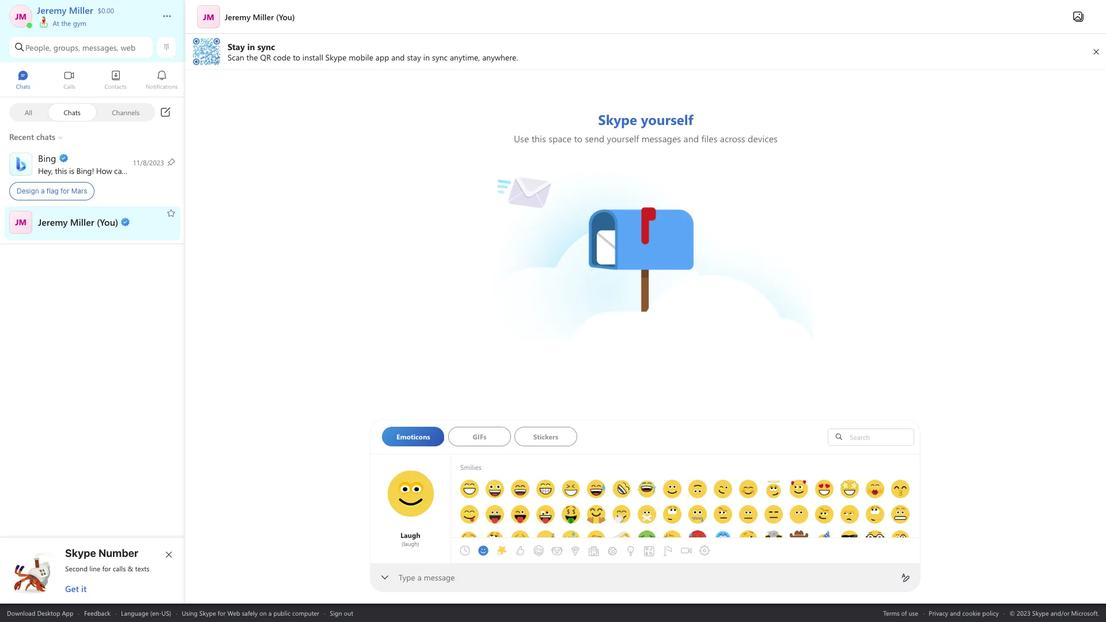 Task type: vqa. For each thing, say whether or not it's contained in the screenshot.
calls
yes



Task type: locate. For each thing, give the bounding box(es) containing it.
language
[[121, 609, 148, 617]]

safely
[[242, 609, 258, 617]]

0 horizontal spatial a
[[41, 187, 45, 195]]

0 vertical spatial skype
[[65, 547, 96, 559]]

Type a message text field
[[399, 572, 892, 584]]

us)
[[162, 609, 171, 617]]

skype number element
[[10, 547, 176, 595]]

hey, this is bing ! how can i help you today?
[[38, 165, 189, 176]]

for right flag
[[61, 187, 69, 195]]

on
[[259, 609, 267, 617]]

a right type
[[418, 572, 422, 583]]

(en-
[[150, 609, 162, 617]]

0 vertical spatial for
[[61, 187, 69, 195]]

0 vertical spatial a
[[41, 187, 45, 195]]

a left flag
[[41, 187, 45, 195]]

2 horizontal spatial a
[[418, 572, 422, 583]]

sign
[[330, 609, 342, 617]]

get it
[[65, 583, 87, 595]]

skype
[[65, 547, 96, 559], [199, 609, 216, 617]]

2 vertical spatial a
[[269, 609, 272, 617]]

skype up second
[[65, 547, 96, 559]]

for left web
[[218, 609, 226, 617]]

computer
[[292, 609, 319, 617]]

number
[[98, 547, 138, 559]]

1 horizontal spatial for
[[102, 564, 111, 573]]

feedback link
[[84, 609, 110, 617]]

language (en-us)
[[121, 609, 171, 617]]

hey,
[[38, 165, 53, 176]]

2 horizontal spatial for
[[218, 609, 226, 617]]

0 vertical spatial tab list
[[0, 65, 185, 97]]

for for second line for calls & texts
[[102, 564, 111, 573]]

policy
[[983, 609, 999, 617]]

second line for calls & texts
[[65, 564, 149, 573]]

1 horizontal spatial skype
[[199, 609, 216, 617]]

a right on
[[269, 609, 272, 617]]

messages,
[[82, 42, 119, 53]]

this
[[55, 165, 67, 176]]

can
[[114, 165, 126, 176]]

today?
[[164, 165, 187, 176]]

skype right using
[[199, 609, 216, 617]]

1 vertical spatial a
[[418, 572, 422, 583]]

for right line at the left of the page
[[102, 564, 111, 573]]

get
[[65, 583, 79, 595]]

0 horizontal spatial skype
[[65, 547, 96, 559]]

channels
[[112, 107, 140, 117]]

sign out link
[[330, 609, 353, 617]]

it
[[81, 583, 87, 595]]

for for using skype for web safely on a public computer
[[218, 609, 226, 617]]

is
[[69, 165, 74, 176]]

people, groups, messages, web
[[25, 42, 135, 53]]

2 vertical spatial for
[[218, 609, 226, 617]]

a
[[41, 187, 45, 195], [418, 572, 422, 583], [269, 609, 272, 617]]

tab list
[[0, 65, 185, 97], [382, 427, 808, 450], [456, 522, 714, 580]]

type a message
[[399, 572, 455, 583]]

public
[[273, 609, 291, 617]]

!
[[92, 165, 94, 176]]

out
[[344, 609, 353, 617]]

1 vertical spatial skype
[[199, 609, 216, 617]]

for inside skype number element
[[102, 564, 111, 573]]

privacy and cookie policy link
[[929, 609, 999, 617]]

at the gym button
[[37, 16, 151, 28]]

app
[[62, 609, 73, 617]]

for
[[61, 187, 69, 195], [102, 564, 111, 573], [218, 609, 226, 617]]

desktop
[[37, 609, 60, 617]]

terms of use
[[883, 609, 918, 617]]

flag
[[47, 187, 59, 195]]

1 vertical spatial for
[[102, 564, 111, 573]]

at the gym
[[51, 18, 86, 28]]

using skype for web safely on a public computer link
[[182, 609, 319, 617]]



Task type: describe. For each thing, give the bounding box(es) containing it.
and
[[950, 609, 961, 617]]

privacy
[[929, 609, 948, 617]]

download desktop app link
[[7, 609, 73, 617]]

cookie
[[962, 609, 981, 617]]

Search text field
[[847, 432, 911, 442]]

using skype for web safely on a public computer
[[182, 609, 319, 617]]

all
[[25, 107, 32, 117]]

use
[[909, 609, 918, 617]]

skype number
[[65, 547, 138, 559]]

design
[[17, 187, 39, 195]]

0 horizontal spatial for
[[61, 187, 69, 195]]

chats
[[64, 107, 81, 117]]

at
[[53, 18, 59, 28]]

terms of use link
[[883, 609, 918, 617]]

people, groups, messages, web button
[[9, 37, 153, 58]]

terms
[[883, 609, 900, 617]]

sign out
[[330, 609, 353, 617]]

1 vertical spatial tab list
[[382, 427, 808, 450]]

privacy and cookie policy
[[929, 609, 999, 617]]

i
[[128, 165, 130, 176]]

download desktop app
[[7, 609, 73, 617]]

texts
[[135, 564, 149, 573]]

line
[[90, 564, 100, 573]]

2 vertical spatial tab list
[[456, 522, 714, 580]]

1 horizontal spatial a
[[269, 609, 272, 617]]

gym
[[73, 18, 86, 28]]

second
[[65, 564, 88, 573]]

calls
[[113, 564, 126, 573]]

type
[[399, 572, 415, 583]]

language (en-us) link
[[121, 609, 171, 617]]

help
[[132, 165, 147, 176]]

bing
[[76, 165, 92, 176]]

design a flag for mars
[[17, 187, 87, 195]]

message
[[424, 572, 455, 583]]

how
[[96, 165, 112, 176]]

web
[[227, 609, 240, 617]]

feedback
[[84, 609, 110, 617]]

&
[[128, 564, 133, 573]]

a for flag
[[41, 187, 45, 195]]

download
[[7, 609, 35, 617]]

web
[[121, 42, 135, 53]]

people,
[[25, 42, 51, 53]]

the
[[61, 18, 71, 28]]

groups,
[[53, 42, 80, 53]]

mars
[[71, 187, 87, 195]]

you
[[150, 165, 162, 176]]

a for message
[[418, 572, 422, 583]]

of
[[901, 609, 907, 617]]

using
[[182, 609, 198, 617]]



